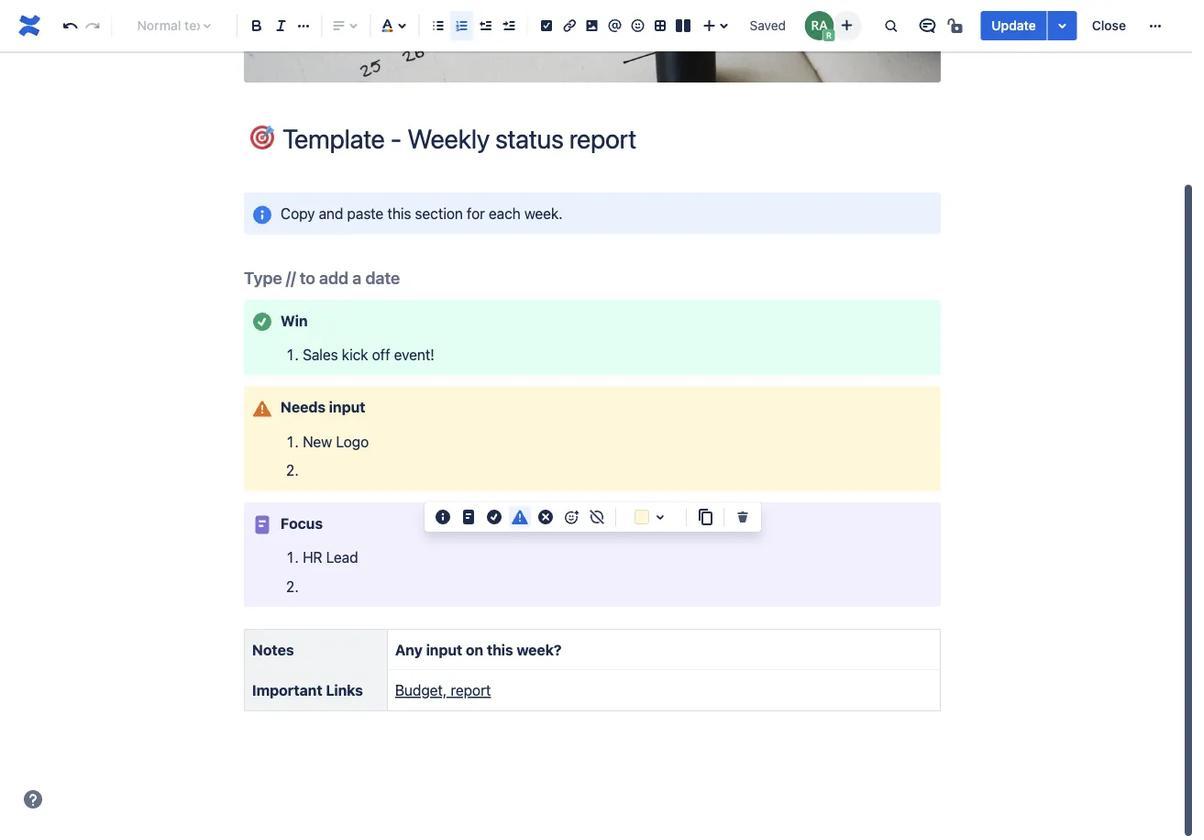 Task type: describe. For each thing, give the bounding box(es) containing it.
any input on this week?
[[395, 641, 562, 659]]

panel warning image
[[251, 398, 273, 420]]

links
[[326, 682, 363, 699]]

remove image
[[732, 506, 754, 528]]

adjust update settings image
[[1052, 15, 1074, 37]]

bullet list ⌘⇧8 image
[[427, 15, 450, 37]]

update
[[992, 18, 1036, 33]]

more image
[[1145, 15, 1167, 37]]

undo ⌘z image
[[59, 15, 81, 37]]

event!
[[394, 346, 435, 363]]

panel success image
[[251, 311, 273, 333]]

week?
[[517, 641, 562, 659]]

editor add emoji image
[[560, 506, 582, 528]]

help image
[[22, 789, 44, 811]]

each
[[489, 205, 521, 222]]

saved
[[750, 18, 786, 33]]

Main content area, start typing to enter text. text field
[[233, 193, 952, 726]]

warning image
[[509, 506, 531, 528]]

report
[[451, 682, 491, 699]]

find and replace image
[[880, 15, 902, 37]]

win sales kick off event!
[[281, 312, 435, 363]]

link image
[[558, 15, 580, 37]]

lead
[[326, 549, 358, 566]]

needs
[[281, 399, 326, 416]]

sales
[[303, 346, 338, 363]]

budget, report
[[395, 682, 491, 699]]

this for on
[[487, 641, 513, 659]]

emoji image
[[627, 15, 649, 37]]

section
[[415, 205, 463, 222]]

ruby anderson image
[[805, 11, 834, 40]]

:dart: image
[[250, 126, 274, 149]]

comment icon image
[[917, 15, 939, 37]]

update button
[[981, 11, 1047, 40]]

focus
[[281, 514, 323, 532]]

close
[[1092, 18, 1126, 33]]

info image
[[432, 506, 454, 528]]

remove emoji image
[[586, 506, 608, 528]]

indent tab image
[[497, 15, 519, 37]]

no restrictions image
[[946, 15, 968, 37]]

copy
[[281, 205, 315, 222]]

italic ⌘i image
[[270, 15, 292, 37]]

for
[[467, 205, 485, 222]]

close button
[[1081, 11, 1137, 40]]



Task type: vqa. For each thing, say whether or not it's contained in the screenshot.
the right this
yes



Task type: locate. For each thing, give the bounding box(es) containing it.
note image
[[458, 506, 480, 528]]

action item image
[[536, 15, 558, 37]]

hr lead
[[303, 549, 358, 566]]

new logo
[[303, 433, 369, 450]]

table image
[[649, 15, 671, 37]]

paste
[[347, 205, 384, 222]]

error image
[[535, 506, 557, 528]]

kick
[[342, 346, 368, 363]]

bold ⌘b image
[[246, 15, 268, 37]]

important links
[[252, 682, 363, 699]]

background color image
[[649, 506, 671, 528]]

this right on
[[487, 641, 513, 659]]

input up the logo
[[329, 399, 365, 416]]

budget,
[[395, 682, 447, 699]]

invite to edit image
[[836, 14, 858, 36]]

redo ⌘⇧z image
[[82, 15, 104, 37]]

more formatting image
[[293, 15, 315, 37]]

0 horizontal spatial input
[[329, 399, 365, 416]]

success image
[[483, 506, 505, 528]]

editable content region
[[215, 0, 970, 726]]

confluence image
[[15, 11, 44, 40], [15, 11, 44, 40]]

this
[[387, 205, 411, 222], [487, 641, 513, 659]]

add image, video, or file image
[[581, 15, 603, 37]]

1 horizontal spatial this
[[487, 641, 513, 659]]

0 vertical spatial input
[[329, 399, 365, 416]]

this for paste
[[387, 205, 411, 222]]

copy image
[[694, 506, 716, 528]]

any
[[395, 641, 423, 659]]

notes
[[252, 641, 294, 659]]

input for any
[[426, 641, 462, 659]]

panel info image
[[251, 204, 273, 226]]

and
[[319, 205, 343, 222]]

input left on
[[426, 641, 462, 659]]

0 horizontal spatial this
[[387, 205, 411, 222]]

0 vertical spatial this
[[387, 205, 411, 222]]

needs input
[[281, 399, 365, 416]]

1 vertical spatial input
[[426, 641, 462, 659]]

on
[[466, 641, 483, 659]]

this right paste
[[387, 205, 411, 222]]

week.
[[524, 205, 563, 222]]

1 horizontal spatial input
[[426, 641, 462, 659]]

off
[[372, 346, 390, 363]]

:dart: image
[[250, 126, 274, 149]]

outdent ⇧tab image
[[474, 15, 496, 37]]

Give this page a title text field
[[282, 124, 941, 154]]

mention image
[[604, 15, 626, 37]]

logo
[[336, 433, 369, 450]]

win
[[281, 312, 308, 329]]

hr
[[303, 549, 322, 566]]

panel note image
[[251, 514, 273, 536]]

layouts image
[[672, 15, 694, 37]]

copy and paste this section for each week.
[[281, 205, 563, 222]]

input
[[329, 399, 365, 416], [426, 641, 462, 659]]

new
[[303, 433, 332, 450]]

important
[[252, 682, 322, 699]]

input for needs
[[329, 399, 365, 416]]

1 vertical spatial this
[[487, 641, 513, 659]]

numbered list ⌘⇧7 image
[[451, 15, 473, 37]]



